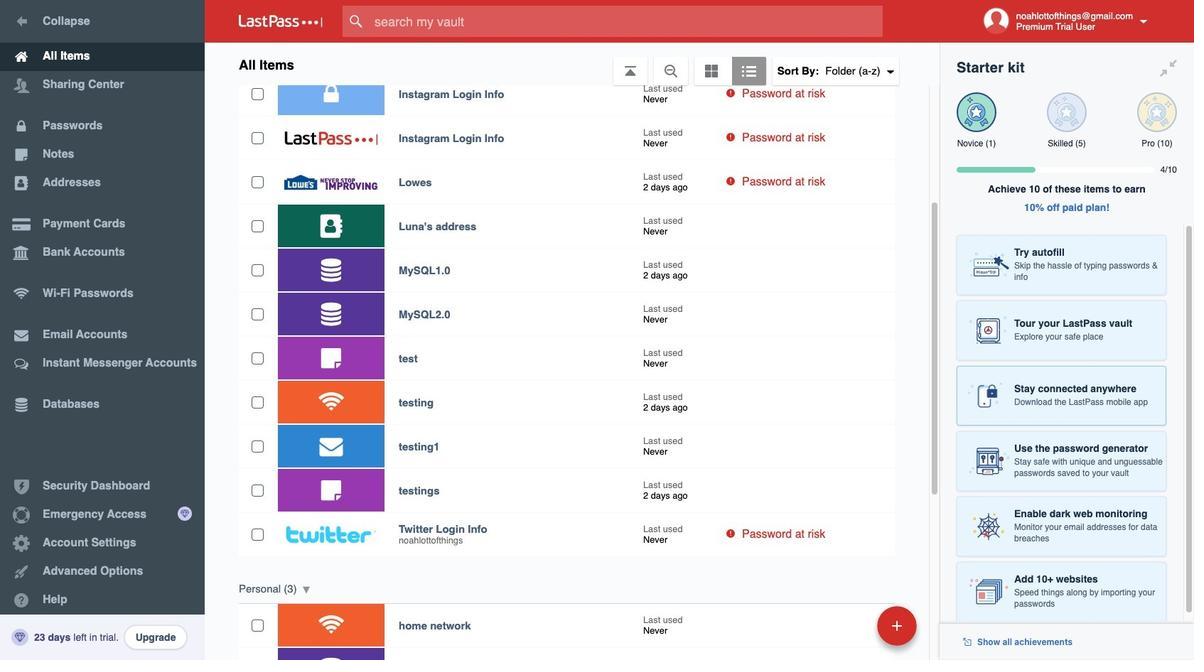 Task type: vqa. For each thing, say whether or not it's contained in the screenshot.
Search search box
yes



Task type: describe. For each thing, give the bounding box(es) containing it.
lastpass image
[[239, 15, 323, 28]]

search my vault text field
[[343, 6, 911, 37]]

new item navigation
[[780, 602, 926, 660]]

main navigation navigation
[[0, 0, 205, 660]]

vault options navigation
[[205, 43, 940, 85]]



Task type: locate. For each thing, give the bounding box(es) containing it.
Search search field
[[343, 6, 911, 37]]

new item element
[[780, 606, 922, 646]]



